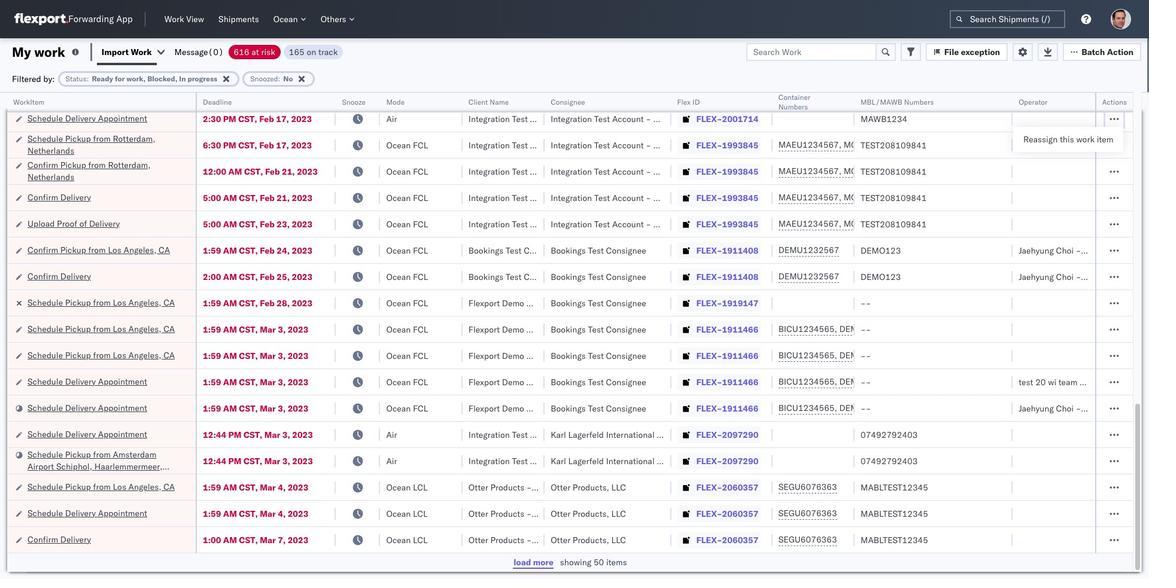 Task type: vqa. For each thing, say whether or not it's contained in the screenshot.


Task type: describe. For each thing, give the bounding box(es) containing it.
10 ocean fcl from the top
[[386, 377, 428, 387]]

load more
[[514, 557, 553, 568]]

3 ocean fcl from the top
[[386, 192, 428, 203]]

7,
[[278, 535, 286, 545]]

shipments
[[218, 14, 259, 25]]

mode button
[[380, 95, 451, 107]]

assignment
[[1080, 377, 1123, 387]]

showing 50 items
[[560, 557, 627, 568]]

import
[[102, 46, 129, 57]]

Search Work text field
[[746, 43, 877, 61]]

team
[[1058, 377, 1077, 387]]

lagerfeld for 6:30 pm cst, feb 17, 2023
[[671, 140, 706, 151]]

1993845 for 5:00 am cst, feb 23, 2023
[[722, 219, 758, 230]]

snoozed : no
[[250, 74, 293, 83]]

pickup for 3rd schedule pickup from los angeles, ca link from the top
[[65, 350, 91, 361]]

mofu0618318 for 5:00 am cst, feb 21, 2023
[[844, 192, 904, 203]]

load
[[514, 557, 531, 568]]

lagerfeld for 12:00 am cst, feb 21, 2023
[[671, 166, 706, 177]]

7 flex- from the top
[[696, 245, 722, 256]]

4 schedule pickup from los angeles, ca link from the top
[[28, 481, 175, 493]]

maeu1234567, mofu0618318 for 6:30 pm cst, feb 17, 2023
[[778, 139, 904, 150]]

mabltest12345 for schedule pickup from los angeles, ca
[[861, 482, 928, 493]]

Search Shipments (/) text field
[[950, 10, 1065, 28]]

4, for schedule delivery appointment
[[278, 508, 286, 519]]

appointment for fourth schedule delivery appointment link from the top of the page
[[98, 429, 147, 440]]

c/o for schedule pickup from amsterdam airport schiphol, haarlemmermeer, netherlands
[[672, 456, 686, 466]]

confirm pickup from los angeles, ca link
[[28, 244, 170, 256]]

bicu1234565, demu1232567 for third schedule delivery appointment button from the bottom
[[778, 403, 900, 414]]

schedule inside schedule pickup from rotterdam, netherlands
[[28, 133, 63, 144]]

3 schedule delivery appointment from the top
[[28, 402, 147, 413]]

feb down snoozed
[[259, 87, 274, 98]]

1 flex-1911466 from the top
[[696, 324, 758, 335]]

items
[[606, 557, 627, 568]]

5 confirm from the top
[[28, 534, 58, 545]]

feb up 5:00 am cst, feb 21, 2023
[[265, 166, 280, 177]]

action
[[1107, 46, 1133, 57]]

2:00 am cst, feb 25, 2023
[[203, 271, 313, 282]]

4, for schedule pickup from los angeles, ca
[[278, 482, 286, 493]]

6 fcl from the top
[[413, 271, 428, 282]]

wi
[[1048, 377, 1056, 387]]

21, for 12:00 am cst, feb 21, 2023
[[282, 166, 295, 177]]

11 fcl from the top
[[413, 403, 428, 414]]

2 ocean fcl from the top
[[386, 166, 428, 177]]

flex id button
[[671, 95, 760, 107]]

3 lcl from the top
[[413, 535, 428, 545]]

segu6076363 for schedule delivery appointment
[[778, 508, 837, 519]]

ocean lcl for schedule delivery appointment
[[386, 508, 428, 519]]

12 flex- from the top
[[696, 377, 722, 387]]

resize handle column header for deadline
[[322, 93, 336, 579]]

karl for 6:30 pm cst, feb 17, 2023
[[653, 140, 669, 151]]

from for "schedule pickup from amsterdam airport schiphol, haarlemmermeer, netherlands" link
[[93, 449, 111, 460]]

25,
[[277, 271, 290, 282]]

upload proof of delivery button
[[28, 218, 120, 231]]

5 ocean fcl from the top
[[386, 245, 428, 256]]

load more button
[[513, 557, 554, 569]]

integration for schedule pickup from rotterdam, netherlands
[[551, 140, 592, 151]]

1 -- from the top
[[861, 298, 871, 308]]

3 flex- from the top
[[696, 140, 722, 151]]

in
[[179, 74, 186, 83]]

mbl/mawb numbers
[[861, 98, 934, 107]]

batch action
[[1081, 46, 1133, 57]]

on
[[307, 46, 316, 57]]

for
[[115, 74, 125, 83]]

schedule pickup from los angeles, ca for first schedule pickup from los angeles, ca link
[[28, 297, 175, 308]]

confirm pickup from rotterdam, netherlands button
[[28, 159, 180, 184]]

ocean inside ocean button
[[273, 14, 298, 25]]

5 flex- from the top
[[696, 192, 722, 203]]

3 ocean lcl from the top
[[386, 535, 428, 545]]

1:59 am cst, mar 3, 2023 for 3rd schedule delivery appointment link from the bottom
[[203, 403, 308, 414]]

5 demo from the top
[[502, 403, 524, 414]]

forwarding app link
[[14, 13, 133, 25]]

air for schedule pickup from los angeles international airport link at the left top of the page
[[386, 87, 397, 98]]

integration test account - western digital for schedule pickup from los angeles international airport
[[551, 87, 712, 98]]

others button
[[316, 11, 359, 27]]

2 1911466 from the top
[[722, 350, 758, 361]]

import work
[[102, 46, 152, 57]]

3 resize handle column header from the left
[[366, 93, 380, 579]]

otter products, llc for schedule delivery appointment
[[551, 508, 626, 519]]

7 schedule from the top
[[28, 376, 63, 387]]

feb left "23,"
[[260, 219, 275, 230]]

10 flex- from the top
[[696, 324, 722, 335]]

9 ocean fcl from the top
[[386, 350, 428, 361]]

flex-1993845 for 5:00 am cst, feb 21, 2023
[[696, 192, 758, 203]]

7 fcl from the top
[[413, 298, 428, 308]]

5 schedule delivery appointment link from the top
[[28, 507, 147, 519]]

flex-1911466 for schedule pickup from los angeles, ca button for 1:59 am cst, mar 3, 2023
[[696, 350, 758, 361]]

8 flex- from the top
[[696, 271, 722, 282]]

1 schedule pickup from los angeles, ca button from the top
[[28, 323, 175, 336]]

24,
[[277, 245, 290, 256]]

flex-2097290 for schedule delivery appointment
[[696, 429, 758, 440]]

confirm delivery for 2:00 am cst, feb 25, 2023
[[28, 271, 91, 282]]

confirm delivery for 5:00 am cst, feb 21, 2023
[[28, 192, 91, 203]]

app
[[116, 13, 133, 25]]

my work
[[12, 43, 65, 60]]

import work button
[[102, 46, 152, 57]]

11 ocean fcl from the top
[[386, 403, 428, 414]]

snoozed
[[250, 74, 278, 83]]

4 schedule delivery appointment link from the top
[[28, 428, 147, 440]]

3 products, from the top
[[573, 535, 609, 545]]

18 flex- from the top
[[696, 535, 722, 545]]

confirm pickup from rotterdam, netherlands link
[[28, 159, 180, 183]]

feb left 28,
[[260, 298, 275, 308]]

2 17, from the top
[[276, 113, 289, 124]]

5 schedule from the top
[[28, 323, 63, 334]]

of
[[79, 218, 87, 229]]

2001714 for schedule delivery appointment
[[722, 113, 758, 124]]

11 flex- from the top
[[696, 350, 722, 361]]

flex-1911408 for 1:59 am cst, feb 24, 2023
[[696, 245, 758, 256]]

schedule pickup from los angeles international airport
[[28, 80, 159, 103]]

6 schedule from the top
[[28, 350, 63, 361]]

flexport demo consignee for second schedule delivery appointment button
[[468, 377, 567, 387]]

4 flex- from the top
[[696, 166, 722, 177]]

schedule inside schedule pickup from amsterdam airport schiphol, haarlemmermeer, netherlands
[[28, 449, 63, 460]]

8 ocean fcl from the top
[[386, 324, 428, 335]]

1 1:59 am cst, mar 3, 2023 from the top
[[203, 324, 308, 335]]

10 fcl from the top
[[413, 377, 428, 387]]

maeu1234567, for 12:00 am cst, feb 21, 2023
[[778, 166, 841, 177]]

9 fcl from the top
[[413, 350, 428, 361]]

3 schedule pickup from los angeles, ca link from the top
[[28, 349, 175, 361]]

9 schedule from the top
[[28, 429, 63, 440]]

2 demo from the top
[[502, 324, 524, 335]]

23,
[[277, 219, 290, 230]]

3 confirm delivery from the top
[[28, 534, 91, 545]]

integration test account - karl lagerfeld for 5:00 am cst, feb 21, 2023
[[551, 192, 706, 203]]

1 demo from the top
[[502, 298, 524, 308]]

5 integration from the top
[[551, 192, 592, 203]]

2 flexport demo consignee from the top
[[468, 324, 567, 335]]

filtered by:
[[12, 73, 55, 84]]

segu6076363 for schedule pickup from los angeles, ca
[[778, 482, 837, 493]]

12:44 for schedule delivery appointment
[[203, 429, 226, 440]]

feb up 12:00 am cst, feb 21, 2023
[[259, 140, 274, 151]]

from for schedule pickup from los angeles international airport link at the left top of the page
[[93, 80, 111, 91]]

3 schedule delivery appointment link from the top
[[28, 402, 147, 414]]

haarlemmermeer,
[[94, 461, 162, 472]]

name
[[490, 98, 509, 107]]

status : ready for work, blocked, in progress
[[66, 74, 217, 83]]

schedule pickup from rotterdam, netherlands button
[[28, 133, 180, 158]]

at
[[251, 46, 259, 57]]

1:00
[[203, 535, 221, 545]]

confirm delivery button for 5:00 am cst, feb 21, 2023
[[28, 191, 91, 204]]

workitem
[[13, 98, 44, 107]]

5 schedule delivery appointment from the top
[[28, 508, 147, 519]]

message (0)
[[174, 46, 224, 57]]

id
[[692, 98, 700, 107]]

flexport demo consignee for third schedule delivery appointment button from the bottom
[[468, 403, 567, 414]]

2:30 pm cst, feb 17, 2023 for schedule delivery appointment
[[203, 113, 312, 124]]

1993845 for 6:30 pm cst, feb 17, 2023
[[722, 140, 758, 151]]

risk
[[261, 46, 275, 57]]

rotterdam, for schedule pickup from rotterdam, netherlands
[[113, 133, 155, 144]]

1:59 am cst, feb 28, 2023
[[203, 298, 313, 308]]

my
[[12, 43, 31, 60]]

ca for 1:59 am cst, mar 4, 2023
[[163, 481, 175, 492]]

(0)
[[208, 46, 224, 57]]

1 schedule delivery appointment link from the top
[[28, 112, 147, 124]]

165
[[289, 46, 304, 57]]

exception
[[961, 46, 1000, 57]]

resize handle column header for mbl/mawb numbers
[[998, 93, 1013, 579]]

confirm for 2:00 am cst, feb 25, 2023
[[28, 271, 58, 282]]

file
[[944, 46, 959, 57]]

schedule pickup from rotterdam, netherlands link
[[28, 133, 180, 156]]

pm for amsterdam
[[228, 456, 241, 466]]

schiphol,
[[56, 461, 92, 472]]

confirm for 1:59 am cst, feb 24, 2023
[[28, 244, 58, 255]]

3 1911466 from the top
[[722, 377, 758, 387]]

client
[[468, 98, 488, 107]]

1911408 for 1:59 am cst, feb 24, 2023
[[722, 245, 758, 256]]

upload proof of delivery link
[[28, 218, 120, 230]]

3 mabltest12345 from the top
[[861, 535, 928, 545]]

2 schedule delivery appointment button from the top
[[28, 376, 147, 389]]

feb down 12:00 am cst, feb 21, 2023
[[260, 192, 275, 203]]

mbl/mawb
[[861, 98, 902, 107]]

item
[[1097, 134, 1113, 145]]

flex id
[[677, 98, 700, 107]]

flex-1993845 for 5:00 am cst, feb 23, 2023
[[696, 219, 758, 230]]

1 schedule delivery appointment from the top
[[28, 113, 147, 124]]

5 schedule delivery appointment button from the top
[[28, 507, 147, 520]]

this
[[1060, 134, 1074, 145]]

13 flex- from the top
[[696, 403, 722, 414]]

work view link
[[160, 11, 209, 27]]

integration test account - western digital for schedule delivery appointment
[[551, 113, 712, 124]]

pickup for confirm pickup from rotterdam, netherlands link
[[60, 159, 86, 170]]

schedule pickup from los angeles, ca for first schedule pickup from los angeles, ca link from the bottom
[[28, 481, 175, 492]]

schedule pickup from amsterdam airport schiphol, haarlemmermeer, netherlands link
[[28, 449, 180, 484]]

2 fcl from the top
[[413, 166, 428, 177]]

schedule pickup from los angeles international airport button
[[28, 80, 180, 105]]

test208109841 for 12:00 am cst, feb 21, 2023
[[861, 166, 927, 177]]

netherlands for schedule
[[28, 145, 74, 156]]

netherlands inside schedule pickup from amsterdam airport schiphol, haarlemmermeer, netherlands
[[28, 473, 74, 484]]

from for schedule pickup from rotterdam, netherlands link
[[93, 133, 111, 144]]

pickup for first schedule pickup from los angeles, ca link
[[65, 297, 91, 308]]

3 2060357 from the top
[[722, 535, 758, 545]]

workitem button
[[7, 95, 184, 107]]

lagerfeld for 5:00 am cst, feb 21, 2023
[[671, 192, 706, 203]]

6:30 pm cst, feb 17, 2023
[[203, 140, 312, 151]]

flexport for fourth schedule delivery appointment link from the bottom of the page
[[468, 377, 500, 387]]

test
[[1019, 377, 1033, 387]]

1 fcl from the top
[[413, 140, 428, 151]]

2 1:59 from the top
[[203, 298, 221, 308]]

1 flexport from the top
[[468, 298, 500, 308]]

4 schedule delivery appointment button from the top
[[28, 428, 147, 441]]

deadline button
[[197, 95, 324, 107]]

2:00
[[203, 271, 221, 282]]

2:30 for schedule delivery appointment
[[203, 113, 221, 124]]

1:59 am cst, feb 24, 2023
[[203, 245, 313, 256]]

filtered
[[12, 73, 41, 84]]

8 fcl from the top
[[413, 324, 428, 335]]

products for schedule pickup from los angeles, ca
[[490, 482, 524, 493]]

3 flex-2060357 from the top
[[696, 535, 758, 545]]

integration test account - karl lagerfeld for 5:00 am cst, feb 23, 2023
[[551, 219, 706, 230]]

5 fcl from the top
[[413, 245, 428, 256]]

ocean button
[[269, 11, 311, 27]]

otter products, llc for schedule pickup from los angeles, ca
[[551, 482, 626, 493]]

mawb1234 for schedule delivery appointment
[[861, 113, 907, 124]]

feb down the deadline button at the top of page
[[259, 113, 274, 124]]

2 schedule pickup from los angeles, ca link from the top
[[28, 323, 175, 335]]

4 fcl from the top
[[413, 219, 428, 230]]

6 ocean fcl from the top
[[386, 271, 428, 282]]

flex-2001714 for schedule delivery appointment
[[696, 113, 758, 124]]

11 resize handle column header from the left
[[1118, 93, 1133, 579]]

4 schedule delivery appointment from the top
[[28, 429, 147, 440]]

20
[[1035, 377, 1046, 387]]

angeles, for 1:59 am cst, mar 4, 2023
[[128, 481, 161, 492]]

2:30 pm cst, feb 17, 2023 for schedule pickup from los angeles international airport
[[203, 87, 312, 98]]

confirm pickup from los angeles, ca button
[[28, 244, 170, 257]]

3 demo from the top
[[502, 350, 524, 361]]

flex-1993845 for 6:30 pm cst, feb 17, 2023
[[696, 140, 758, 151]]

reassign this work item
[[1023, 134, 1113, 145]]

3 1:59 from the top
[[203, 324, 221, 335]]

1 horizontal spatial work
[[1076, 134, 1095, 145]]

4 ocean fcl from the top
[[386, 219, 428, 230]]

3 segu6076363 from the top
[[778, 534, 837, 545]]

mofu0618318 for 5:00 am cst, feb 23, 2023
[[844, 218, 904, 229]]

amsterdam
[[113, 449, 156, 460]]

12:44 pm cst, mar 3, 2023 for schedule pickup from amsterdam airport schiphol, haarlemmermeer, netherlands
[[203, 456, 313, 466]]

4 schedule from the top
[[28, 297, 63, 308]]

11 schedule from the top
[[28, 481, 63, 492]]

schedule pickup from rotterdam, netherlands
[[28, 133, 155, 156]]

ready
[[92, 74, 113, 83]]

1993845 for 5:00 am cst, feb 21, 2023
[[722, 192, 758, 203]]

los for first schedule pickup from los angeles, ca link from the bottom
[[113, 481, 126, 492]]

15 flex- from the top
[[696, 456, 722, 466]]

others
[[321, 14, 346, 25]]

-- for fourth schedule delivery appointment link from the bottom of the page
[[861, 377, 871, 387]]

4 1911466 from the top
[[722, 403, 758, 414]]



Task type: locate. For each thing, give the bounding box(es) containing it.
5:00 up 2:00
[[203, 219, 221, 230]]

3 schedule delivery appointment button from the top
[[28, 402, 147, 415]]

2 karl lagerfeld international b.v c/o bleckmann from the top
[[551, 456, 731, 466]]

bicu1234565, demu1232567 for schedule pickup from los angeles, ca button for 1:59 am cst, mar 3, 2023
[[778, 350, 900, 361]]

1:00 am cst, mar 7, 2023
[[203, 535, 308, 545]]

0 vertical spatial 2097290
[[722, 429, 758, 440]]

ca for 1:59 am cst, feb 24, 2023
[[159, 244, 170, 255]]

airport down ready
[[78, 92, 105, 103]]

1 horizontal spatial work
[[164, 14, 184, 25]]

flex-1911408 button
[[677, 242, 761, 259], [677, 242, 761, 259], [677, 268, 761, 285], [677, 268, 761, 285]]

4 mofu0618318 from the top
[[844, 218, 904, 229]]

1 flex-2001714 from the top
[[696, 87, 758, 98]]

demo
[[502, 298, 524, 308], [502, 324, 524, 335], [502, 350, 524, 361], [502, 377, 524, 387], [502, 403, 524, 414]]

1 vertical spatial 2060357
[[722, 508, 758, 519]]

from for confirm pickup from los angeles, ca link
[[88, 244, 106, 255]]

international for schedule delivery appointment
[[606, 429, 655, 440]]

2 flexport from the top
[[468, 324, 500, 335]]

more
[[533, 557, 553, 568]]

4 maeu1234567, from the top
[[778, 218, 841, 229]]

1:59 for fourth schedule delivery appointment link from the bottom of the page
[[203, 377, 221, 387]]

mar
[[260, 324, 276, 335], [260, 350, 276, 361], [260, 377, 276, 387], [260, 403, 276, 414], [264, 429, 280, 440], [264, 456, 280, 466], [260, 482, 276, 493], [260, 508, 276, 519], [260, 535, 276, 545]]

1 17, from the top
[[276, 87, 289, 98]]

1 flexport demo consignee from the top
[[468, 298, 567, 308]]

1 vertical spatial 4,
[[278, 508, 286, 519]]

pickup inside 'schedule pickup from los angeles international airport'
[[65, 80, 91, 91]]

feb left 25,
[[260, 271, 275, 282]]

feb
[[259, 87, 274, 98], [259, 113, 274, 124], [259, 140, 274, 151], [265, 166, 280, 177], [260, 192, 275, 203], [260, 219, 275, 230], [260, 245, 275, 256], [260, 271, 275, 282], [260, 298, 275, 308]]

from inside 'schedule pickup from los angeles international airport'
[[93, 80, 111, 91]]

5:00 down '12:00'
[[203, 192, 221, 203]]

1 vertical spatial schedule pickup from los angeles, ca button
[[28, 349, 175, 362]]

5 1:59 from the top
[[203, 377, 221, 387]]

0 vertical spatial rotterdam,
[[113, 133, 155, 144]]

2 vertical spatial 2060357
[[722, 535, 758, 545]]

flex-1911466 for second schedule delivery appointment button
[[696, 377, 758, 387]]

1 vertical spatial 1911408
[[722, 271, 758, 282]]

2 schedule pickup from los angeles, ca from the top
[[28, 323, 175, 334]]

1 bicu1234565, demu1232567 from the top
[[778, 324, 900, 335]]

0 vertical spatial 2060357
[[722, 482, 758, 493]]

flex-2097290 for schedule pickup from amsterdam airport schiphol, haarlemmermeer, netherlands
[[696, 456, 758, 466]]

from inside schedule pickup from amsterdam airport schiphol, haarlemmermeer, netherlands
[[93, 449, 111, 460]]

airport
[[78, 92, 105, 103], [28, 461, 54, 472]]

from inside schedule pickup from rotterdam, netherlands
[[93, 133, 111, 144]]

ca
[[159, 244, 170, 255], [163, 297, 175, 308], [163, 323, 175, 334], [163, 350, 175, 361], [163, 481, 175, 492]]

c/o for schedule delivery appointment
[[672, 429, 686, 440]]

los for 3rd schedule pickup from los angeles, ca link from the bottom of the page
[[113, 323, 126, 334]]

1 vertical spatial integration test account - western digital
[[551, 113, 712, 124]]

upload
[[28, 218, 55, 229]]

karl for 12:00 am cst, feb 21, 2023
[[653, 166, 669, 177]]

0 vertical spatial flex-2001714
[[696, 87, 758, 98]]

21, up "23,"
[[277, 192, 290, 203]]

0 vertical spatial 5:00
[[203, 192, 221, 203]]

flex-2001714
[[696, 87, 758, 98], [696, 113, 758, 124]]

2 air from the top
[[386, 113, 397, 124]]

bookings test consignee
[[468, 245, 564, 256], [551, 245, 646, 256], [468, 271, 564, 282], [551, 271, 646, 282], [551, 298, 646, 308], [551, 324, 646, 335], [551, 350, 646, 361], [551, 377, 646, 387], [551, 403, 646, 414]]

8 schedule from the top
[[28, 402, 63, 413]]

pickup inside schedule pickup from amsterdam airport schiphol, haarlemmermeer, netherlands
[[65, 449, 91, 460]]

1:59 for 3rd schedule pickup from los angeles, ca link from the top
[[203, 350, 221, 361]]

2 western from the top
[[653, 113, 685, 124]]

test 20 wi team assignment
[[1019, 377, 1123, 387]]

2 schedule delivery appointment from the top
[[28, 376, 147, 387]]

pickup for confirm pickup from los angeles, ca link
[[60, 244, 86, 255]]

integration for upload proof of delivery
[[551, 219, 592, 230]]

2 resize handle column header from the left
[[322, 93, 336, 579]]

4 demo from the top
[[502, 377, 524, 387]]

appointment for 3rd schedule delivery appointment link from the bottom
[[98, 402, 147, 413]]

2 mofu0618318 from the top
[[844, 166, 904, 177]]

pm
[[223, 87, 236, 98], [223, 113, 236, 124], [223, 140, 236, 151], [228, 429, 241, 440], [228, 456, 241, 466]]

work,
[[126, 74, 146, 83]]

28,
[[277, 298, 290, 308]]

2 1:59 am cst, mar 4, 2023 from the top
[[203, 508, 308, 519]]

numbers
[[904, 98, 934, 107], [778, 102, 808, 111]]

5:00 for 5:00 am cst, feb 23, 2023
[[203, 219, 221, 230]]

0 vertical spatial 12:44 pm cst, mar 3, 2023
[[203, 429, 313, 440]]

airport inside schedule pickup from amsterdam airport schiphol, haarlemmermeer, netherlands
[[28, 461, 54, 472]]

2 vertical spatial international
[[606, 456, 655, 466]]

1 vertical spatial flex-1911408
[[696, 271, 758, 282]]

from for confirm pickup from rotterdam, netherlands link
[[88, 159, 106, 170]]

snooze
[[342, 98, 366, 107]]

karl for 5:00 am cst, feb 21, 2023
[[653, 192, 669, 203]]

1 vertical spatial digital
[[687, 113, 712, 124]]

pickup
[[65, 80, 91, 91], [65, 133, 91, 144], [60, 159, 86, 170], [60, 244, 86, 255], [65, 297, 91, 308], [65, 323, 91, 334], [65, 350, 91, 361], [65, 449, 91, 460], [65, 481, 91, 492]]

0 horizontal spatial work
[[34, 43, 65, 60]]

2 vertical spatial otter products, llc
[[551, 535, 626, 545]]

1 horizontal spatial :
[[278, 74, 280, 83]]

5 appointment from the top
[[98, 508, 147, 519]]

1 vertical spatial demo123
[[861, 271, 901, 282]]

1 : from the left
[[87, 74, 89, 83]]

forwarding
[[68, 13, 114, 25]]

1 2:30 from the top
[[203, 87, 221, 98]]

0 vertical spatial 1:59 am cst, mar 4, 2023
[[203, 482, 308, 493]]

schedule delivery appointment
[[28, 113, 147, 124], [28, 376, 147, 387], [28, 402, 147, 413], [28, 429, 147, 440], [28, 508, 147, 519]]

mabltest12345 for schedule delivery appointment
[[861, 508, 928, 519]]

schedule pickup from los angeles, ca
[[28, 297, 175, 308], [28, 323, 175, 334], [28, 350, 175, 361], [28, 481, 175, 492]]

flexport demo consignee
[[468, 298, 567, 308], [468, 324, 567, 335], [468, 350, 567, 361], [468, 377, 567, 387], [468, 403, 567, 414]]

integration
[[551, 87, 592, 98], [551, 113, 592, 124], [551, 140, 592, 151], [551, 166, 592, 177], [551, 192, 592, 203], [551, 219, 592, 230]]

delivery
[[65, 113, 96, 124], [60, 192, 91, 203], [89, 218, 120, 229], [60, 271, 91, 282], [65, 376, 96, 387], [65, 402, 96, 413], [65, 429, 96, 440], [65, 508, 96, 519], [60, 534, 91, 545]]

integration test account - karl lagerfeld for 12:00 am cst, feb 21, 2023
[[551, 166, 706, 177]]

0 vertical spatial 17,
[[276, 87, 289, 98]]

2 flex-1993845 from the top
[[696, 166, 758, 177]]

2 vertical spatial products,
[[573, 535, 609, 545]]

2 confirm delivery from the top
[[28, 271, 91, 282]]

los for confirm pickup from los angeles, ca link
[[108, 244, 121, 255]]

0 vertical spatial c/o
[[672, 429, 686, 440]]

1 vertical spatial 5:00
[[203, 219, 221, 230]]

12:00
[[203, 166, 226, 177]]

5:00 am cst, feb 23, 2023
[[203, 219, 313, 230]]

3 confirm delivery link from the top
[[28, 534, 91, 545]]

1 vertical spatial confirm delivery link
[[28, 270, 91, 282]]

0 vertical spatial b.v
[[657, 429, 670, 440]]

10 schedule from the top
[[28, 449, 63, 460]]

work right this
[[1076, 134, 1095, 145]]

1 vertical spatial confirm delivery button
[[28, 270, 91, 283]]

50
[[594, 557, 604, 568]]

1 vertical spatial flex-2060357
[[696, 508, 758, 519]]

maeu1234567, mofu0618318 for 12:00 am cst, feb 21, 2023
[[778, 166, 904, 177]]

1 vertical spatial 2:30 pm cst, feb 17, 2023
[[203, 113, 312, 124]]

5 -- from the top
[[861, 403, 871, 414]]

17, down the deadline button at the top of page
[[276, 113, 289, 124]]

ca inside button
[[159, 244, 170, 255]]

pm for rotterdam,
[[223, 140, 236, 151]]

0 vertical spatial work
[[34, 43, 65, 60]]

products,
[[573, 482, 609, 493], [573, 508, 609, 519], [573, 535, 609, 545]]

flexport demo consignee for schedule pickup from los angeles, ca button for 1:59 am cst, mar 3, 2023
[[468, 350, 567, 361]]

numbers right mbl/mawb
[[904, 98, 934, 107]]

numbers for container numbers
[[778, 102, 808, 111]]

1 vertical spatial 2097290
[[722, 456, 758, 466]]

0 vertical spatial 2001714
[[722, 87, 758, 98]]

0 vertical spatial airport
[[78, 92, 105, 103]]

digital for schedule delivery appointment
[[687, 113, 712, 124]]

2097290 for schedule delivery appointment
[[722, 429, 758, 440]]

3 confirm delivery button from the top
[[28, 534, 91, 547]]

test208109841
[[861, 140, 927, 151], [861, 166, 927, 177], [861, 192, 927, 203], [861, 219, 927, 230]]

2 flex- from the top
[[696, 113, 722, 124]]

lcl for schedule pickup from los angeles, ca
[[413, 482, 428, 493]]

2001714 right id
[[722, 87, 758, 98]]

2 test208109841 from the top
[[861, 166, 927, 177]]

1 vertical spatial flex-2001714
[[696, 113, 758, 124]]

0 vertical spatial ocean lcl
[[386, 482, 428, 493]]

2:30 pm cst, feb 17, 2023 down the deadline button at the top of page
[[203, 113, 312, 124]]

integration test account - karl lagerfeld
[[551, 140, 706, 151], [551, 166, 706, 177], [551, 192, 706, 203], [551, 219, 706, 230]]

1 vertical spatial 12:44 pm cst, mar 3, 2023
[[203, 456, 313, 466]]

pickup inside the confirm pickup from rotterdam, netherlands
[[60, 159, 86, 170]]

resize handle column header
[[181, 93, 196, 579], [322, 93, 336, 579], [366, 93, 380, 579], [448, 93, 462, 579], [530, 93, 545, 579], [657, 93, 671, 579], [758, 93, 772, 579], [840, 93, 855, 579], [998, 93, 1013, 579], [1081, 93, 1095, 579], [1118, 93, 1133, 579]]

10 resize handle column header from the left
[[1081, 93, 1095, 579]]

1 vertical spatial western
[[653, 113, 685, 124]]

bicu1234565, demu1232567
[[778, 324, 900, 335], [778, 350, 900, 361], [778, 376, 900, 387], [778, 403, 900, 414]]

0 vertical spatial 1911408
[[722, 245, 758, 256]]

0 vertical spatial 07492792403
[[861, 429, 918, 440]]

rotterdam, inside schedule pickup from rotterdam, netherlands
[[113, 133, 155, 144]]

0 vertical spatial lcl
[[413, 482, 428, 493]]

flex-2060357 for schedule pickup from los angeles, ca
[[696, 482, 758, 493]]

from for first schedule pickup from los angeles, ca link
[[93, 297, 111, 308]]

0 vertical spatial 21,
[[282, 166, 295, 177]]

schedule inside 'schedule pickup from los angeles international airport'
[[28, 80, 63, 91]]

work up by:
[[34, 43, 65, 60]]

-- for 3rd schedule pickup from los angeles, ca link from the top
[[861, 350, 871, 361]]

angeles, for 1:59 am cst, mar 3, 2023
[[128, 350, 161, 361]]

1 vertical spatial c/o
[[672, 456, 686, 466]]

1 vertical spatial ocean lcl
[[386, 508, 428, 519]]

resize handle column header for client name
[[530, 93, 545, 579]]

2 flex-2097290 from the top
[[696, 456, 758, 466]]

schedule pickup from amsterdam airport schiphol, haarlemmermeer, netherlands
[[28, 449, 162, 484]]

2 vertical spatial mabltest12345
[[861, 535, 928, 545]]

2060357 for schedule pickup from los angeles, ca
[[722, 482, 758, 493]]

2:30 down deadline
[[203, 113, 221, 124]]

flex-1919147 button
[[677, 295, 761, 311], [677, 295, 761, 311]]

2 vertical spatial flex-2060357
[[696, 535, 758, 545]]

1 1:59 from the top
[[203, 245, 221, 256]]

2 2060357 from the top
[[722, 508, 758, 519]]

1 mofu0618318 from the top
[[844, 139, 904, 150]]

8 1:59 from the top
[[203, 508, 221, 519]]

1993845 for 12:00 am cst, feb 21, 2023
[[722, 166, 758, 177]]

products, for schedule pickup from los angeles, ca
[[573, 482, 609, 493]]

ca for 1:59 am cst, mar 3, 2023
[[163, 350, 175, 361]]

rotterdam, up confirm pickup from rotterdam, netherlands link
[[113, 133, 155, 144]]

17, down no
[[276, 87, 289, 98]]

3 netherlands from the top
[[28, 473, 74, 484]]

maeu1234567, for 5:00 am cst, feb 21, 2023
[[778, 192, 841, 203]]

from for 3rd schedule pickup from los angeles, ca link from the top
[[93, 350, 111, 361]]

1993845
[[722, 140, 758, 151], [722, 166, 758, 177], [722, 192, 758, 203], [722, 219, 758, 230]]

maeu1234567, mofu0618318 for 5:00 am cst, feb 23, 2023
[[778, 218, 904, 229]]

21, up 5:00 am cst, feb 21, 2023
[[282, 166, 295, 177]]

2 12:44 pm cst, mar 3, 2023 from the top
[[203, 456, 313, 466]]

0 vertical spatial confirm delivery link
[[28, 191, 91, 203]]

0 vertical spatial netherlands
[[28, 145, 74, 156]]

1:59 for first schedule delivery appointment link from the bottom of the page
[[203, 508, 221, 519]]

3 -- from the top
[[861, 350, 871, 361]]

by:
[[43, 73, 55, 84]]

1 vertical spatial 21,
[[277, 192, 290, 203]]

0 vertical spatial karl lagerfeld international b.v c/o bleckmann
[[551, 429, 731, 440]]

3 flexport from the top
[[468, 350, 500, 361]]

1 horizontal spatial numbers
[[904, 98, 934, 107]]

3 otter products, llc from the top
[[551, 535, 626, 545]]

feb left 24,
[[260, 245, 275, 256]]

schedule pickup from amsterdam airport schiphol, haarlemmermeer, netherlands button
[[28, 449, 180, 484]]

flex-1993845 button
[[677, 137, 761, 154], [677, 137, 761, 154], [677, 163, 761, 180], [677, 163, 761, 180], [677, 189, 761, 206], [677, 189, 761, 206], [677, 216, 761, 232], [677, 216, 761, 232]]

1 vertical spatial products
[[490, 508, 524, 519]]

resize handle column header for consignee
[[657, 93, 671, 579]]

2 schedule delivery appointment link from the top
[[28, 376, 147, 387]]

1 karl lagerfeld international b.v c/o bleckmann from the top
[[551, 429, 731, 440]]

schedule pickup from los angeles, ca button for 1:59 am cst, mar 3, 2023
[[28, 349, 175, 362]]

1 schedule pickup from los angeles, ca link from the top
[[28, 297, 175, 308]]

los for schedule pickup from los angeles international airport link at the left top of the page
[[113, 80, 126, 91]]

0 vertical spatial mabltest12345
[[861, 482, 928, 493]]

confirm delivery link for 5:00
[[28, 191, 91, 203]]

flex-2001714 right flex on the right of the page
[[696, 87, 758, 98]]

1 western from the top
[[653, 87, 685, 98]]

client name
[[468, 98, 509, 107]]

: left no
[[278, 74, 280, 83]]

1 ocean fcl from the top
[[386, 140, 428, 151]]

4 integration test account - karl lagerfeld from the top
[[551, 219, 706, 230]]

from for first schedule pickup from los angeles, ca link from the bottom
[[93, 481, 111, 492]]

netherlands up upload
[[28, 171, 74, 182]]

2 bleckmann from the top
[[689, 456, 731, 466]]

1 vertical spatial bleckmann
[[689, 456, 731, 466]]

1911408 for 2:00 am cst, feb 25, 2023
[[722, 271, 758, 282]]

delivery inside "button"
[[89, 218, 120, 229]]

mbl/mawb numbers button
[[855, 95, 1001, 107]]

1 flex- from the top
[[696, 87, 722, 98]]

flex-1993845
[[696, 140, 758, 151], [696, 166, 758, 177], [696, 192, 758, 203], [696, 219, 758, 230]]

1 vertical spatial 17,
[[276, 113, 289, 124]]

2001714 down flex id button
[[722, 113, 758, 124]]

ocean lcl
[[386, 482, 428, 493], [386, 508, 428, 519], [386, 535, 428, 545]]

airport inside 'schedule pickup from los angeles international airport'
[[78, 92, 105, 103]]

1 1993845 from the top
[[722, 140, 758, 151]]

1:59 am cst, mar 3, 2023 for fourth schedule delivery appointment link from the bottom of the page
[[203, 377, 308, 387]]

7 ocean fcl from the top
[[386, 298, 428, 308]]

flex-1911466 for third schedule delivery appointment button from the bottom
[[696, 403, 758, 414]]

1 products, from the top
[[573, 482, 609, 493]]

numbers down container
[[778, 102, 808, 111]]

1911408
[[722, 245, 758, 256], [722, 271, 758, 282]]

container numbers button
[[772, 90, 843, 112]]

otter products - test account
[[468, 482, 584, 493], [468, 508, 584, 519], [468, 535, 584, 545]]

17, up 12:00 am cst, feb 21, 2023
[[276, 140, 289, 151]]

resize handle column header for flex id
[[758, 93, 772, 579]]

1 vertical spatial flex-2097290
[[696, 456, 758, 466]]

airport left schiphol,
[[28, 461, 54, 472]]

confirm pickup from los angeles, ca
[[28, 244, 170, 255]]

confirm delivery button
[[28, 191, 91, 204], [28, 270, 91, 283], [28, 534, 91, 547]]

appointment for first schedule delivery appointment link from the bottom of the page
[[98, 508, 147, 519]]

mofu0618318
[[844, 139, 904, 150], [844, 166, 904, 177], [844, 192, 904, 203], [844, 218, 904, 229]]

fcl
[[413, 140, 428, 151], [413, 166, 428, 177], [413, 192, 428, 203], [413, 219, 428, 230], [413, 245, 428, 256], [413, 271, 428, 282], [413, 298, 428, 308], [413, 324, 428, 335], [413, 350, 428, 361], [413, 377, 428, 387], [413, 403, 428, 414]]

western left id
[[653, 87, 685, 98]]

0 vertical spatial integration test account - western digital
[[551, 87, 712, 98]]

0 vertical spatial products,
[[573, 482, 609, 493]]

1 integration test account - western digital from the top
[[551, 87, 712, 98]]

pickup for schedule pickup from rotterdam, netherlands link
[[65, 133, 91, 144]]

2 vertical spatial lcl
[[413, 535, 428, 545]]

1 2060357 from the top
[[722, 482, 758, 493]]

1 1:59 am cst, mar 4, 2023 from the top
[[203, 482, 308, 493]]

2 vertical spatial schedule pickup from los angeles, ca button
[[28, 481, 175, 494]]

netherlands up the confirm pickup from rotterdam, netherlands
[[28, 145, 74, 156]]

1 vertical spatial 12:44
[[203, 456, 226, 466]]

4 flexport demo consignee from the top
[[468, 377, 567, 387]]

1 vertical spatial lcl
[[413, 508, 428, 519]]

test208109841 for 6:30 pm cst, feb 17, 2023
[[861, 140, 927, 151]]

netherlands inside schedule pickup from rotterdam, netherlands
[[28, 145, 74, 156]]

work right import
[[131, 46, 152, 57]]

2 integration from the top
[[551, 113, 592, 124]]

1 vertical spatial work
[[131, 46, 152, 57]]

1 otter products - test account from the top
[[468, 482, 584, 493]]

numbers inside button
[[904, 98, 934, 107]]

16 flex- from the top
[[696, 482, 722, 493]]

1 vertical spatial confirm delivery
[[28, 271, 91, 282]]

los for first schedule pickup from los angeles, ca link
[[113, 297, 126, 308]]

1 vertical spatial netherlands
[[28, 171, 74, 182]]

integration for confirm pickup from rotterdam, netherlands
[[551, 166, 592, 177]]

1 lcl from the top
[[413, 482, 428, 493]]

angeles, inside button
[[124, 244, 156, 255]]

0 vertical spatial work
[[164, 14, 184, 25]]

0 horizontal spatial :
[[87, 74, 89, 83]]

17 flex- from the top
[[696, 508, 722, 519]]

llc for schedule delivery appointment
[[611, 508, 626, 519]]

test
[[594, 87, 610, 98], [594, 113, 610, 124], [594, 140, 610, 151], [594, 166, 610, 177], [594, 192, 610, 203], [594, 219, 610, 230], [506, 245, 522, 256], [588, 245, 604, 256], [506, 271, 522, 282], [588, 271, 604, 282], [588, 298, 604, 308], [588, 324, 604, 335], [588, 350, 604, 361], [588, 377, 604, 387], [588, 403, 604, 414], [534, 482, 550, 493], [534, 508, 550, 519], [534, 535, 550, 545]]

17,
[[276, 87, 289, 98], [276, 113, 289, 124], [276, 140, 289, 151]]

0 vertical spatial segu6076363
[[778, 482, 837, 493]]

client name button
[[462, 95, 533, 107]]

1 vertical spatial otter products - test account
[[468, 508, 584, 519]]

digital for schedule pickup from los angeles international airport
[[687, 87, 712, 98]]

1 vertical spatial products,
[[573, 508, 609, 519]]

6 flex- from the top
[[696, 219, 722, 230]]

actions
[[1102, 98, 1127, 107]]

3 17, from the top
[[276, 140, 289, 151]]

17, for los
[[276, 87, 289, 98]]

international inside 'schedule pickup from los angeles international airport'
[[28, 92, 76, 103]]

pm for los
[[223, 87, 236, 98]]

1 vertical spatial mawb1234
[[861, 113, 907, 124]]

-- for 3rd schedule delivery appointment link from the bottom
[[861, 403, 871, 414]]

karl lagerfeld international b.v c/o bleckmann for schedule pickup from amsterdam airport schiphol, haarlemmermeer, netherlands
[[551, 456, 731, 466]]

0 horizontal spatial work
[[131, 46, 152, 57]]

schedule pickup from los angeles, ca for 3rd schedule pickup from los angeles, ca link from the bottom of the page
[[28, 323, 175, 334]]

confirm pickup from rotterdam, netherlands
[[28, 159, 151, 182]]

netherlands
[[28, 145, 74, 156], [28, 171, 74, 182], [28, 473, 74, 484]]

0 vertical spatial products
[[490, 482, 524, 493]]

batch
[[1081, 46, 1105, 57]]

confirm inside the confirm pickup from rotterdam, netherlands
[[28, 159, 58, 170]]

1 vertical spatial airport
[[28, 461, 54, 472]]

lagerfeld for 5:00 am cst, feb 23, 2023
[[671, 219, 706, 230]]

5:00 am cst, feb 21, 2023
[[203, 192, 313, 203]]

6:30
[[203, 140, 221, 151]]

rotterdam, down schedule pickup from rotterdam, netherlands button
[[108, 159, 151, 170]]

0 vertical spatial 4,
[[278, 482, 286, 493]]

1 1911466 from the top
[[722, 324, 758, 335]]

1 vertical spatial b.v
[[657, 456, 670, 466]]

0 vertical spatial 2:30
[[203, 87, 221, 98]]

flex-2001714 down flex id button
[[696, 113, 758, 124]]

0 vertical spatial flex-2097290
[[696, 429, 758, 440]]

14 flex- from the top
[[696, 429, 722, 440]]

work left view at the top of the page
[[164, 14, 184, 25]]

integration for schedule pickup from los angeles international airport
[[551, 87, 592, 98]]

0 vertical spatial otter products - test account
[[468, 482, 584, 493]]

3 products from the top
[[490, 535, 524, 545]]

2 confirm delivery button from the top
[[28, 270, 91, 283]]

2 vertical spatial netherlands
[[28, 473, 74, 484]]

2:30
[[203, 87, 221, 98], [203, 113, 221, 124]]

consignee inside button
[[551, 98, 585, 107]]

0 vertical spatial 12:44
[[203, 429, 226, 440]]

schedule pickup from los angeles, ca button for 1:59 am cst, mar 4, 2023
[[28, 481, 175, 494]]

forwarding app
[[68, 13, 133, 25]]

12:44 pm cst, mar 3, 2023 for schedule delivery appointment
[[203, 429, 313, 440]]

netherlands down schiphol,
[[28, 473, 74, 484]]

0 vertical spatial bleckmann
[[689, 429, 731, 440]]

numbers inside container numbers
[[778, 102, 808, 111]]

3 flex-1911466 from the top
[[696, 377, 758, 387]]

5 resize handle column header from the left
[[530, 93, 545, 579]]

netherlands inside the confirm pickup from rotterdam, netherlands
[[28, 171, 74, 182]]

2 products from the top
[[490, 508, 524, 519]]

4 1993845 from the top
[[722, 219, 758, 230]]

western for schedule delivery appointment
[[653, 113, 685, 124]]

0 horizontal spatial numbers
[[778, 102, 808, 111]]

from inside the confirm pickup from rotterdam, netherlands
[[88, 159, 106, 170]]

12:44 for schedule pickup from amsterdam airport schiphol, haarlemmermeer, netherlands
[[203, 456, 226, 466]]

0 vertical spatial mawb1234
[[861, 87, 907, 98]]

bicu1234565,
[[778, 324, 837, 335], [778, 350, 837, 361], [778, 376, 837, 387], [778, 403, 837, 414]]

2 vertical spatial confirm delivery
[[28, 534, 91, 545]]

1 vertical spatial llc
[[611, 508, 626, 519]]

rotterdam, inside the confirm pickup from rotterdam, netherlands
[[108, 159, 151, 170]]

0 vertical spatial confirm delivery
[[28, 192, 91, 203]]

proof
[[57, 218, 77, 229]]

2060357
[[722, 482, 758, 493], [722, 508, 758, 519], [722, 535, 758, 545]]

flexport. image
[[14, 13, 68, 25]]

operator
[[1019, 98, 1047, 107]]

2 1911408 from the top
[[722, 271, 758, 282]]

2 vertical spatial 17,
[[276, 140, 289, 151]]

5 flexport demo consignee from the top
[[468, 403, 567, 414]]

pickup inside schedule pickup from rotterdam, netherlands
[[65, 133, 91, 144]]

flex-1911466
[[696, 324, 758, 335], [696, 350, 758, 361], [696, 377, 758, 387], [696, 403, 758, 414]]

: left ready
[[87, 74, 89, 83]]

3 air from the top
[[386, 429, 397, 440]]

pickup inside confirm pickup from los angeles, ca link
[[60, 244, 86, 255]]

1 appointment from the top
[[98, 113, 147, 124]]

0 vertical spatial flex-1911408
[[696, 245, 758, 256]]

2 vertical spatial products
[[490, 535, 524, 545]]

track
[[318, 46, 338, 57]]

confirm
[[28, 159, 58, 170], [28, 192, 58, 203], [28, 244, 58, 255], [28, 271, 58, 282], [28, 534, 58, 545]]

pickup for "schedule pickup from amsterdam airport schiphol, haarlemmermeer, netherlands" link
[[65, 449, 91, 460]]

1 vertical spatial work
[[1076, 134, 1095, 145]]

1 air from the top
[[386, 87, 397, 98]]

2 schedule from the top
[[28, 113, 63, 124]]

2:30 pm cst, feb 17, 2023 down snoozed
[[203, 87, 312, 98]]

0 vertical spatial confirm delivery button
[[28, 191, 91, 204]]

appointment for 1st schedule delivery appointment link
[[98, 113, 147, 124]]

upload proof of delivery
[[28, 218, 120, 229]]

1 schedule delivery appointment button from the top
[[28, 112, 147, 125]]

karl lagerfeld international b.v c/o bleckmann
[[551, 429, 731, 440], [551, 456, 731, 466]]

air for fourth schedule delivery appointment link from the top of the page
[[386, 429, 397, 440]]

0 vertical spatial flex-2060357
[[696, 482, 758, 493]]

3 fcl from the top
[[413, 192, 428, 203]]

karl for 5:00 am cst, feb 23, 2023
[[653, 219, 669, 230]]

los inside 'schedule pickup from los angeles international airport'
[[113, 80, 126, 91]]

1 2001714 from the top
[[722, 87, 758, 98]]

western down flex on the right of the page
[[653, 113, 685, 124]]

2 07492792403 from the top
[[861, 456, 918, 466]]

flex-1993845 for 12:00 am cst, feb 21, 2023
[[696, 166, 758, 177]]

1 vertical spatial international
[[606, 429, 655, 440]]

3 otter products - test account from the top
[[468, 535, 584, 545]]

test208109841 for 5:00 am cst, feb 21, 2023
[[861, 192, 927, 203]]

2 vertical spatial segu6076363
[[778, 534, 837, 545]]

1 horizontal spatial airport
[[78, 92, 105, 103]]

work
[[164, 14, 184, 25], [131, 46, 152, 57]]

rotterdam, for confirm pickup from rotterdam, netherlands
[[108, 159, 151, 170]]

los
[[113, 80, 126, 91], [108, 244, 121, 255], [113, 297, 126, 308], [113, 323, 126, 334], [113, 350, 126, 361], [113, 481, 126, 492]]

consignee button
[[545, 95, 659, 107]]

flex-2001714 for schedule pickup from los angeles international airport
[[696, 87, 758, 98]]

confirm for 5:00 am cst, feb 21, 2023
[[28, 192, 58, 203]]

0 horizontal spatial airport
[[28, 461, 54, 472]]

0 vertical spatial digital
[[687, 87, 712, 98]]

schedule pickup from los angeles, ca button
[[28, 323, 175, 336], [28, 349, 175, 362], [28, 481, 175, 494]]

status
[[66, 74, 87, 83]]

17, for rotterdam,
[[276, 140, 289, 151]]

2:30 down progress
[[203, 87, 221, 98]]

1 12:44 pm cst, mar 3, 2023 from the top
[[203, 429, 313, 440]]

ocean lcl for schedule pickup from los angeles, ca
[[386, 482, 428, 493]]

1 vertical spatial 2001714
[[722, 113, 758, 124]]



